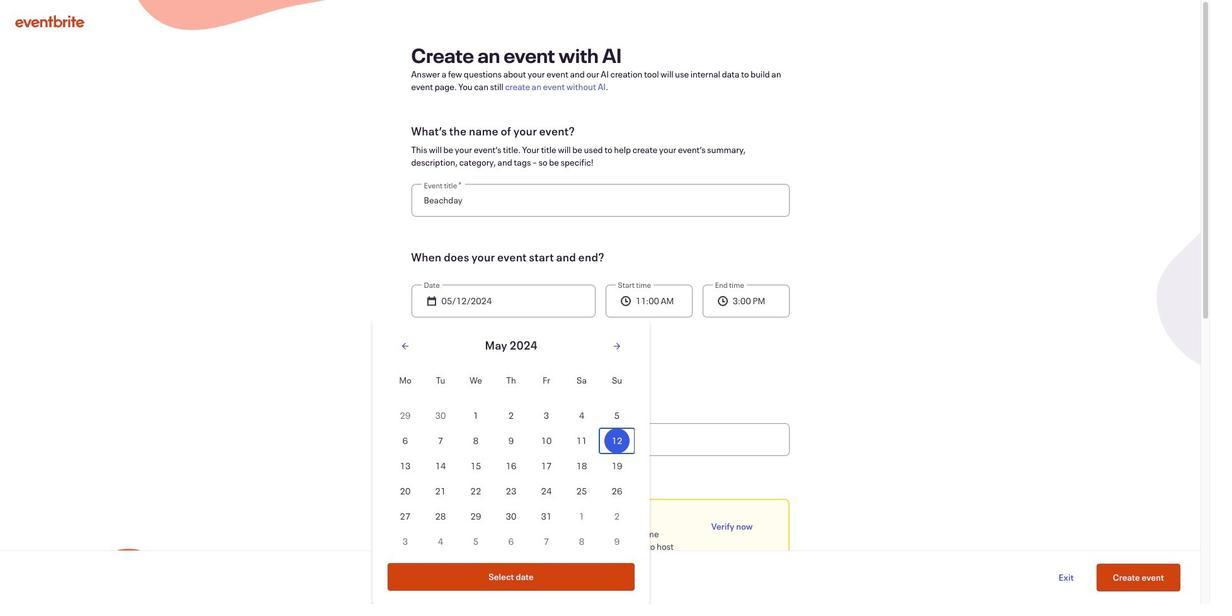 Task type: describe. For each thing, give the bounding box(es) containing it.
Location text field
[[439, 424, 777, 456]]



Task type: locate. For each thing, give the bounding box(es) containing it.
None text field
[[439, 285, 583, 318], [633, 285, 680, 318], [730, 285, 777, 318], [439, 285, 583, 318], [633, 285, 680, 318], [730, 285, 777, 318]]

dialog
[[373, 318, 650, 605]]

none field location
[[411, 424, 790, 459]]

None field
[[421, 184, 777, 217], [411, 424, 790, 459], [421, 184, 777, 217]]



Task type: vqa. For each thing, say whether or not it's contained in the screenshot.
Location text box
yes



